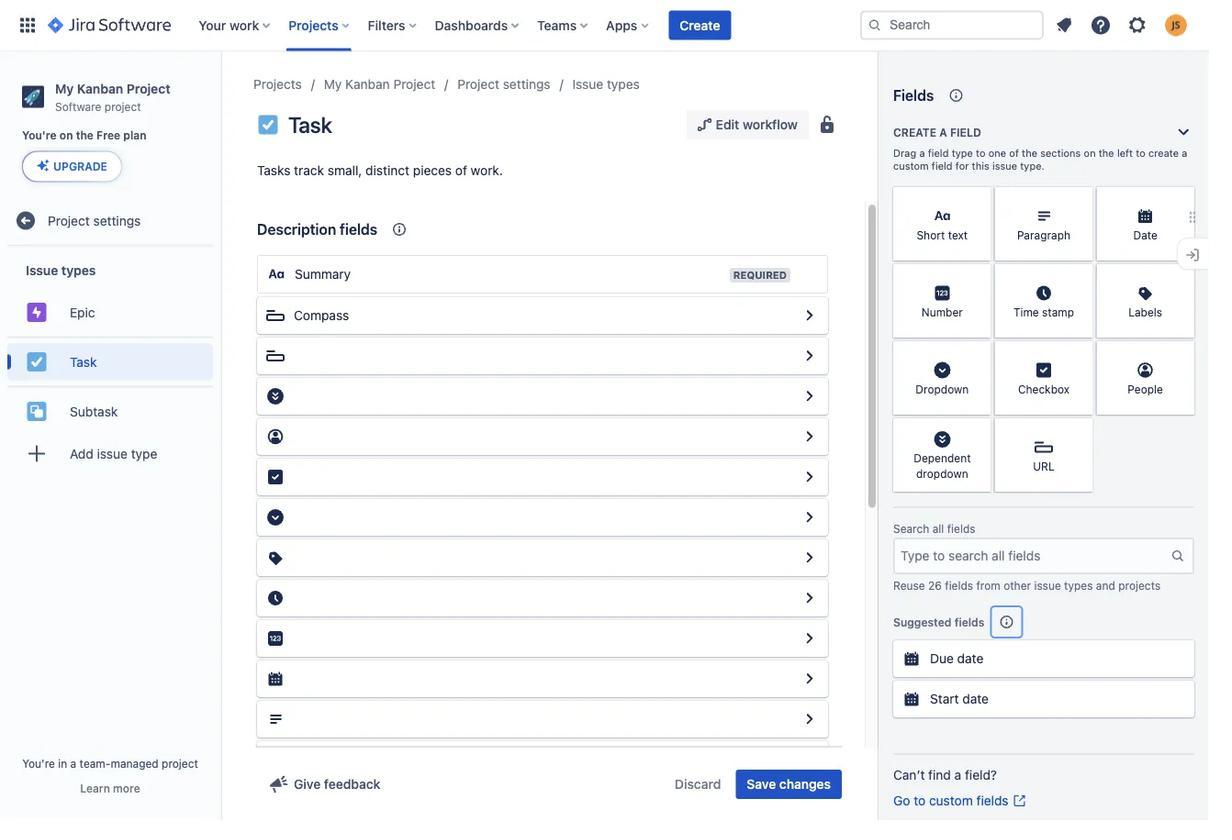 Task type: describe. For each thing, give the bounding box(es) containing it.
upgrade
[[53, 160, 107, 173]]

create for create
[[680, 17, 720, 33]]

your work
[[199, 17, 259, 33]]

description
[[257, 221, 336, 238]]

projects
[[1119, 579, 1161, 592]]

go to custom fields link
[[894, 793, 1027, 811]]

task group
[[7, 336, 213, 386]]

you're for you're in a team-managed project
[[22, 758, 55, 771]]

learn more
[[80, 782, 140, 795]]

apps button
[[601, 11, 656, 40]]

subtask
[[70, 404, 118, 419]]

1 horizontal spatial the
[[1022, 147, 1038, 159]]

project inside the my kanban project software project
[[126, 81, 170, 96]]

reuse
[[894, 579, 925, 592]]

my kanban project link
[[324, 73, 436, 96]]

0 horizontal spatial to
[[914, 794, 926, 809]]

no restrictions image
[[816, 114, 838, 136]]

issue for the issue types link
[[573, 77, 604, 92]]

learn
[[80, 782, 110, 795]]

issue type icon image
[[257, 114, 279, 136]]

and
[[1096, 579, 1116, 592]]

your profile and settings image
[[1165, 14, 1187, 36]]

apps
[[606, 17, 638, 33]]

edit workflow
[[716, 117, 798, 132]]

1 vertical spatial of
[[455, 163, 467, 178]]

edit
[[716, 117, 740, 132]]

reuse 26 fields from other issue types and projects
[[894, 579, 1161, 592]]

find
[[929, 768, 951, 783]]

drag a field type to one of the sections on the left to create a custom field for this issue type.
[[894, 147, 1188, 172]]

issue types link
[[573, 73, 640, 96]]

stamp
[[1042, 306, 1075, 319]]

custom inside drag a field type to one of the sections on the left to create a custom field for this issue type.
[[894, 160, 929, 172]]

more information image for dependent dropdown
[[968, 421, 990, 443]]

small,
[[328, 163, 362, 178]]

save changes button
[[736, 771, 842, 800]]

work
[[230, 17, 259, 33]]

my for my kanban project software project
[[55, 81, 74, 96]]

your work button
[[193, 11, 278, 40]]

group containing issue types
[[7, 246, 213, 483]]

1 vertical spatial issue types
[[26, 263, 96, 278]]

checkbox
[[1018, 383, 1070, 396]]

tasks track small, distinct pieces of work.
[[257, 163, 503, 178]]

1 vertical spatial project settings
[[48, 213, 141, 228]]

epic link
[[7, 294, 213, 331]]

you're in a team-managed project
[[22, 758, 198, 771]]

text
[[948, 229, 968, 241]]

all
[[933, 523, 944, 536]]

field?
[[965, 768, 997, 783]]

create a field
[[894, 126, 982, 139]]

date
[[1134, 229, 1158, 241]]

kanban for my kanban project
[[345, 77, 390, 92]]

add issue type image
[[26, 443, 48, 465]]

people
[[1128, 383, 1164, 396]]

feedback
[[324, 777, 381, 793]]

fields left more information about the context fields image
[[340, 221, 378, 238]]

field for drag
[[928, 147, 949, 159]]

date for start date
[[963, 692, 989, 707]]

date for due date
[[958, 652, 984, 667]]

teams button
[[532, 11, 595, 40]]

1 horizontal spatial issue types
[[573, 77, 640, 92]]

changes
[[780, 777, 831, 793]]

dropdown
[[917, 468, 969, 481]]

plan
[[123, 129, 147, 142]]

sections
[[1041, 147, 1081, 159]]

projects for projects popup button
[[289, 17, 339, 33]]

4 open field configuration image from the top
[[799, 588, 821, 610]]

required
[[734, 270, 787, 281]]

project down upgrade button
[[48, 213, 90, 228]]

4 open field configuration image from the top
[[799, 507, 821, 529]]

suggested
[[894, 616, 952, 629]]

can't find a field?
[[894, 768, 997, 783]]

6 open field configuration image from the top
[[799, 709, 821, 731]]

go to custom fields
[[894, 794, 1009, 809]]

project down dashboards popup button
[[458, 77, 500, 92]]

more information image for checkbox
[[1069, 343, 1091, 366]]

go
[[894, 794, 911, 809]]

a right in
[[70, 758, 76, 771]]

save
[[747, 777, 776, 793]]

labels
[[1129, 306, 1163, 319]]

due date button
[[894, 641, 1195, 678]]

26
[[929, 579, 942, 592]]

1 vertical spatial settings
[[93, 213, 141, 228]]

more information image for time stamp
[[1069, 266, 1091, 288]]

a right drag
[[920, 147, 925, 159]]

type inside drag a field type to one of the sections on the left to create a custom field for this issue type.
[[952, 147, 973, 159]]

dependent
[[914, 452, 971, 465]]

project inside the my kanban project software project
[[105, 100, 141, 113]]

managed
[[111, 758, 159, 771]]

more information image for number
[[968, 266, 990, 288]]

dashboards button
[[429, 11, 526, 40]]

create
[[1149, 147, 1179, 159]]

a down more information about the fields icon
[[940, 126, 948, 139]]

a right find
[[955, 768, 962, 783]]

time
[[1014, 306, 1039, 319]]

1 horizontal spatial task
[[288, 112, 332, 138]]

Search field
[[861, 11, 1044, 40]]

3 open field configuration image from the top
[[799, 547, 821, 569]]

issue inside drag a field type to one of the sections on the left to create a custom field for this issue type.
[[993, 160, 1018, 172]]

summary
[[295, 267, 351, 282]]

left
[[1118, 147, 1133, 159]]

distinct
[[366, 163, 410, 178]]

Type to search all fields text field
[[895, 540, 1171, 573]]

more information image for dropdown
[[968, 343, 990, 366]]

2 open field configuration image from the top
[[799, 345, 821, 367]]

number
[[922, 306, 963, 319]]

short
[[917, 229, 945, 241]]

dependent dropdown
[[914, 452, 971, 481]]

fields right all on the right bottom of the page
[[948, 523, 976, 536]]

0 horizontal spatial project settings link
[[7, 202, 213, 239]]

compass
[[294, 308, 349, 323]]

task inside 'group'
[[70, 354, 97, 370]]

from
[[977, 579, 1001, 592]]

due date
[[930, 652, 984, 667]]



Task type: locate. For each thing, give the bounding box(es) containing it.
issue inside group
[[26, 263, 58, 278]]

epic
[[70, 305, 95, 320]]

custom
[[894, 160, 929, 172], [929, 794, 973, 809]]

project down primary element at the top
[[393, 77, 436, 92]]

type down subtask 'link'
[[131, 446, 157, 461]]

1 vertical spatial project
[[162, 758, 198, 771]]

1 vertical spatial issue
[[97, 446, 128, 461]]

0 vertical spatial you're
[[22, 129, 57, 142]]

field
[[950, 126, 982, 139], [928, 147, 949, 159], [932, 160, 953, 172]]

filters
[[368, 17, 406, 33]]

the left free
[[76, 129, 94, 142]]

projects up issue type icon
[[253, 77, 302, 92]]

of inside drag a field type to one of the sections on the left to create a custom field for this issue type.
[[1010, 147, 1019, 159]]

project
[[393, 77, 436, 92], [458, 77, 500, 92], [126, 81, 170, 96], [48, 213, 90, 228]]

date right "start" in the right bottom of the page
[[963, 692, 989, 707]]

subtask link
[[7, 393, 213, 430]]

1 horizontal spatial on
[[1084, 147, 1096, 159]]

add
[[70, 446, 93, 461]]

0 vertical spatial field
[[950, 126, 982, 139]]

0 horizontal spatial project settings
[[48, 213, 141, 228]]

pieces
[[413, 163, 452, 178]]

kanban inside the my kanban project software project
[[77, 81, 123, 96]]

1 vertical spatial on
[[1084, 147, 1096, 159]]

drag
[[894, 147, 917, 159]]

you're left in
[[22, 758, 55, 771]]

0 vertical spatial of
[[1010, 147, 1019, 159]]

on up upgrade button
[[60, 129, 73, 142]]

create inside button
[[680, 17, 720, 33]]

settings down upgrade
[[93, 213, 141, 228]]

project up plan
[[126, 81, 170, 96]]

2 open field configuration image from the top
[[799, 426, 821, 448]]

2 horizontal spatial types
[[1065, 579, 1093, 592]]

0 vertical spatial issue
[[573, 77, 604, 92]]

project settings link down dashboards popup button
[[458, 73, 551, 96]]

primary element
[[11, 0, 861, 51]]

field left for
[[932, 160, 953, 172]]

0 horizontal spatial my
[[55, 81, 74, 96]]

types down apps dropdown button
[[607, 77, 640, 92]]

1 horizontal spatial settings
[[503, 77, 551, 92]]

start date button
[[894, 681, 1195, 718]]

custom down drag
[[894, 160, 929, 172]]

1 horizontal spatial my
[[324, 77, 342, 92]]

to right go
[[914, 794, 926, 809]]

types
[[607, 77, 640, 92], [61, 263, 96, 278], [1065, 579, 1093, 592]]

banner containing your work
[[0, 0, 1210, 51]]

1 horizontal spatial project
[[162, 758, 198, 771]]

in
[[58, 758, 67, 771]]

2 horizontal spatial issue
[[1035, 579, 1061, 592]]

on inside drag a field type to one of the sections on the left to create a custom field for this issue type.
[[1084, 147, 1096, 159]]

0 horizontal spatial kanban
[[77, 81, 123, 96]]

team-
[[80, 758, 111, 771]]

more information image
[[1069, 189, 1091, 211], [1171, 189, 1193, 211], [968, 266, 990, 288], [1171, 266, 1193, 288], [968, 343, 990, 366], [968, 421, 990, 443]]

my up software
[[55, 81, 74, 96]]

suggested fields
[[894, 616, 985, 629]]

more information image for labels
[[1171, 266, 1193, 288]]

fields right 26
[[945, 579, 974, 592]]

settings down teams at left
[[503, 77, 551, 92]]

issue types up epic
[[26, 263, 96, 278]]

fields
[[894, 87, 934, 104]]

2 you're from the top
[[22, 758, 55, 771]]

3 open field configuration image from the top
[[799, 467, 821, 489]]

2 vertical spatial field
[[932, 160, 953, 172]]

5 open field configuration image from the top
[[799, 669, 821, 691]]

project settings down upgrade
[[48, 213, 141, 228]]

1 vertical spatial project settings link
[[7, 202, 213, 239]]

filters button
[[362, 11, 424, 40]]

5 open field configuration image from the top
[[799, 628, 821, 650]]

types left "and"
[[1065, 579, 1093, 592]]

teams
[[537, 17, 577, 33]]

1 horizontal spatial to
[[976, 147, 986, 159]]

more information image
[[968, 189, 990, 211], [1069, 266, 1091, 288], [1069, 343, 1091, 366], [1171, 343, 1193, 366]]

project right managed
[[162, 758, 198, 771]]

project settings down dashboards popup button
[[458, 77, 551, 92]]

my
[[324, 77, 342, 92], [55, 81, 74, 96]]

more information image for people
[[1171, 343, 1193, 366]]

issue
[[573, 77, 604, 92], [26, 263, 58, 278]]

notifications image
[[1053, 14, 1075, 36]]

free
[[97, 129, 120, 142]]

issue types down apps
[[573, 77, 640, 92]]

compass button
[[257, 298, 828, 334]]

0 horizontal spatial the
[[76, 129, 94, 142]]

more information image for short text
[[968, 189, 990, 211]]

1 vertical spatial projects
[[253, 77, 302, 92]]

1 horizontal spatial types
[[607, 77, 640, 92]]

discard button
[[664, 771, 732, 800]]

0 vertical spatial types
[[607, 77, 640, 92]]

for
[[956, 160, 969, 172]]

open field configuration image
[[799, 386, 821, 408], [799, 426, 821, 448], [799, 467, 821, 489], [799, 507, 821, 529], [799, 669, 821, 691], [799, 709, 821, 731]]

projects
[[289, 17, 339, 33], [253, 77, 302, 92]]

2 vertical spatial issue
[[1035, 579, 1061, 592]]

type.
[[1021, 160, 1045, 172]]

paragraph
[[1018, 229, 1071, 241]]

0 horizontal spatial create
[[680, 17, 720, 33]]

projects link
[[253, 73, 302, 96]]

0 horizontal spatial types
[[61, 263, 96, 278]]

issue right add
[[97, 446, 128, 461]]

0 vertical spatial issue types
[[573, 77, 640, 92]]

issue right other
[[1035, 579, 1061, 592]]

1 vertical spatial type
[[131, 446, 157, 461]]

1 open field configuration image from the top
[[799, 305, 821, 327]]

1 horizontal spatial issue
[[573, 77, 604, 92]]

issue inside add issue type button
[[97, 446, 128, 461]]

projects for projects link
[[253, 77, 302, 92]]

field up for
[[950, 126, 982, 139]]

add issue type
[[70, 446, 157, 461]]

1 horizontal spatial issue
[[993, 160, 1018, 172]]

issue down the one
[[993, 160, 1018, 172]]

0 vertical spatial date
[[958, 652, 984, 667]]

upgrade button
[[23, 152, 121, 181]]

0 horizontal spatial on
[[60, 129, 73, 142]]

my right projects link
[[324, 77, 342, 92]]

kanban for my kanban project software project
[[77, 81, 123, 96]]

on
[[60, 129, 73, 142], [1084, 147, 1096, 159]]

time stamp
[[1014, 306, 1075, 319]]

date inside "button"
[[963, 692, 989, 707]]

project settings link
[[458, 73, 551, 96], [7, 202, 213, 239]]

0 horizontal spatial issue
[[26, 263, 58, 278]]

help image
[[1090, 14, 1112, 36]]

projects right work
[[289, 17, 339, 33]]

0 vertical spatial task
[[288, 112, 332, 138]]

of
[[1010, 147, 1019, 159], [455, 163, 467, 178]]

0 horizontal spatial project
[[105, 100, 141, 113]]

your
[[199, 17, 226, 33]]

1 horizontal spatial project settings link
[[458, 73, 551, 96]]

issue up epic link
[[26, 263, 58, 278]]

group
[[7, 246, 213, 483]]

of left work.
[[455, 163, 467, 178]]

search
[[894, 523, 930, 536]]

you're on the free plan
[[22, 129, 147, 142]]

1 vertical spatial field
[[928, 147, 949, 159]]

one
[[989, 147, 1007, 159]]

give feedback button
[[257, 771, 392, 800]]

0 vertical spatial project settings link
[[458, 73, 551, 96]]

0 vertical spatial projects
[[289, 17, 339, 33]]

add issue type button
[[7, 436, 213, 472]]

0 horizontal spatial issue types
[[26, 263, 96, 278]]

0 horizontal spatial of
[[455, 163, 467, 178]]

can't
[[894, 768, 925, 783]]

fields
[[340, 221, 378, 238], [948, 523, 976, 536], [945, 579, 974, 592], [955, 616, 985, 629], [977, 794, 1009, 809]]

save changes
[[747, 777, 831, 793]]

1 horizontal spatial kanban
[[345, 77, 390, 92]]

1 vertical spatial create
[[894, 126, 937, 139]]

projects inside popup button
[[289, 17, 339, 33]]

track
[[294, 163, 324, 178]]

0 vertical spatial create
[[680, 17, 720, 33]]

date
[[958, 652, 984, 667], [963, 692, 989, 707]]

field down the create a field
[[928, 147, 949, 159]]

0 vertical spatial issue
[[993, 160, 1018, 172]]

1 vertical spatial types
[[61, 263, 96, 278]]

a
[[940, 126, 948, 139], [920, 147, 925, 159], [1182, 147, 1188, 159], [70, 758, 76, 771], [955, 768, 962, 783]]

0 vertical spatial custom
[[894, 160, 929, 172]]

open field configuration image inside compass button
[[799, 305, 821, 327]]

banner
[[0, 0, 1210, 51]]

start
[[930, 692, 959, 707]]

issue for group containing issue types
[[26, 263, 58, 278]]

1 vertical spatial task
[[70, 354, 97, 370]]

type up for
[[952, 147, 973, 159]]

1 horizontal spatial of
[[1010, 147, 1019, 159]]

appswitcher icon image
[[17, 14, 39, 36]]

search image
[[868, 18, 883, 33]]

more information about the suggested fields image
[[996, 612, 1018, 634]]

date inside button
[[958, 652, 984, 667]]

to up this at top right
[[976, 147, 986, 159]]

issue down teams "popup button" on the top left of page
[[573, 77, 604, 92]]

0 horizontal spatial issue
[[97, 446, 128, 461]]

workflow
[[743, 117, 798, 132]]

0 horizontal spatial settings
[[93, 213, 141, 228]]

type
[[952, 147, 973, 159], [131, 446, 157, 461]]

kanban down the filters
[[345, 77, 390, 92]]

you're
[[22, 129, 57, 142], [22, 758, 55, 771]]

fields left the this link will be opened in a new tab image
[[977, 794, 1009, 809]]

give
[[294, 777, 321, 793]]

1 vertical spatial issue
[[26, 263, 58, 278]]

settings image
[[1127, 14, 1149, 36]]

task right issue type icon
[[288, 112, 332, 138]]

1 vertical spatial date
[[963, 692, 989, 707]]

sidebar navigation image
[[200, 73, 241, 110]]

you're for you're on the free plan
[[22, 129, 57, 142]]

a right create
[[1182, 147, 1188, 159]]

project settings link down upgrade
[[7, 202, 213, 239]]

1 open field configuration image from the top
[[799, 386, 821, 408]]

the up type.
[[1022, 147, 1038, 159]]

project up plan
[[105, 100, 141, 113]]

you're up upgrade button
[[22, 129, 57, 142]]

1 vertical spatial you're
[[22, 758, 55, 771]]

open field configuration image
[[799, 305, 821, 327], [799, 345, 821, 367], [799, 547, 821, 569], [799, 588, 821, 610], [799, 628, 821, 650]]

custom inside go to custom fields link
[[929, 794, 973, 809]]

1 vertical spatial custom
[[929, 794, 973, 809]]

field for create
[[950, 126, 982, 139]]

my kanban project software project
[[55, 81, 170, 113]]

the left left
[[1099, 147, 1115, 159]]

my for my kanban project
[[324, 77, 342, 92]]

of right the one
[[1010, 147, 1019, 159]]

on right sections
[[1084, 147, 1096, 159]]

1 horizontal spatial project settings
[[458, 77, 551, 92]]

short text
[[917, 229, 968, 241]]

due
[[930, 652, 954, 667]]

to right left
[[1136, 147, 1146, 159]]

types up epic
[[61, 263, 96, 278]]

date right due
[[958, 652, 984, 667]]

1 horizontal spatial create
[[894, 126, 937, 139]]

2 horizontal spatial the
[[1099, 147, 1115, 159]]

1 horizontal spatial type
[[952, 147, 973, 159]]

2 horizontal spatial to
[[1136, 147, 1146, 159]]

discard
[[675, 777, 721, 793]]

tasks
[[257, 163, 291, 178]]

other
[[1004, 579, 1031, 592]]

my inside the my kanban project software project
[[55, 81, 74, 96]]

more information image for date
[[1171, 189, 1193, 211]]

jira software image
[[48, 14, 171, 36], [48, 14, 171, 36]]

dashboards
[[435, 17, 508, 33]]

1 you're from the top
[[22, 129, 57, 142]]

0 horizontal spatial task
[[70, 354, 97, 370]]

task link
[[7, 344, 213, 381]]

fields left more information about the suggested fields icon
[[955, 616, 985, 629]]

0 vertical spatial project
[[105, 100, 141, 113]]

type inside button
[[131, 446, 157, 461]]

edit workflow button
[[687, 110, 809, 140]]

0 vertical spatial type
[[952, 147, 973, 159]]

0 horizontal spatial type
[[131, 446, 157, 461]]

task down epic
[[70, 354, 97, 370]]

projects button
[[283, 11, 357, 40]]

software
[[55, 100, 101, 113]]

more information about the fields image
[[945, 84, 967, 107]]

more information image for paragraph
[[1069, 189, 1091, 211]]

kanban up software
[[77, 81, 123, 96]]

0 vertical spatial on
[[60, 129, 73, 142]]

issue
[[993, 160, 1018, 172], [97, 446, 128, 461], [1035, 579, 1061, 592]]

0 vertical spatial project settings
[[458, 77, 551, 92]]

0 vertical spatial settings
[[503, 77, 551, 92]]

custom down can't find a field?
[[929, 794, 973, 809]]

search all fields
[[894, 523, 976, 536]]

create for create a field
[[894, 126, 937, 139]]

create up drag
[[894, 126, 937, 139]]

2 vertical spatial types
[[1065, 579, 1093, 592]]

more
[[113, 782, 140, 795]]

start date
[[930, 692, 989, 707]]

this link will be opened in a new tab image
[[1013, 794, 1027, 809]]

create right apps dropdown button
[[680, 17, 720, 33]]

issue types
[[573, 77, 640, 92], [26, 263, 96, 278]]

task
[[288, 112, 332, 138], [70, 354, 97, 370]]

more information about the context fields image
[[389, 219, 411, 241]]



Task type: vqa. For each thing, say whether or not it's contained in the screenshot.
the right settings
yes



